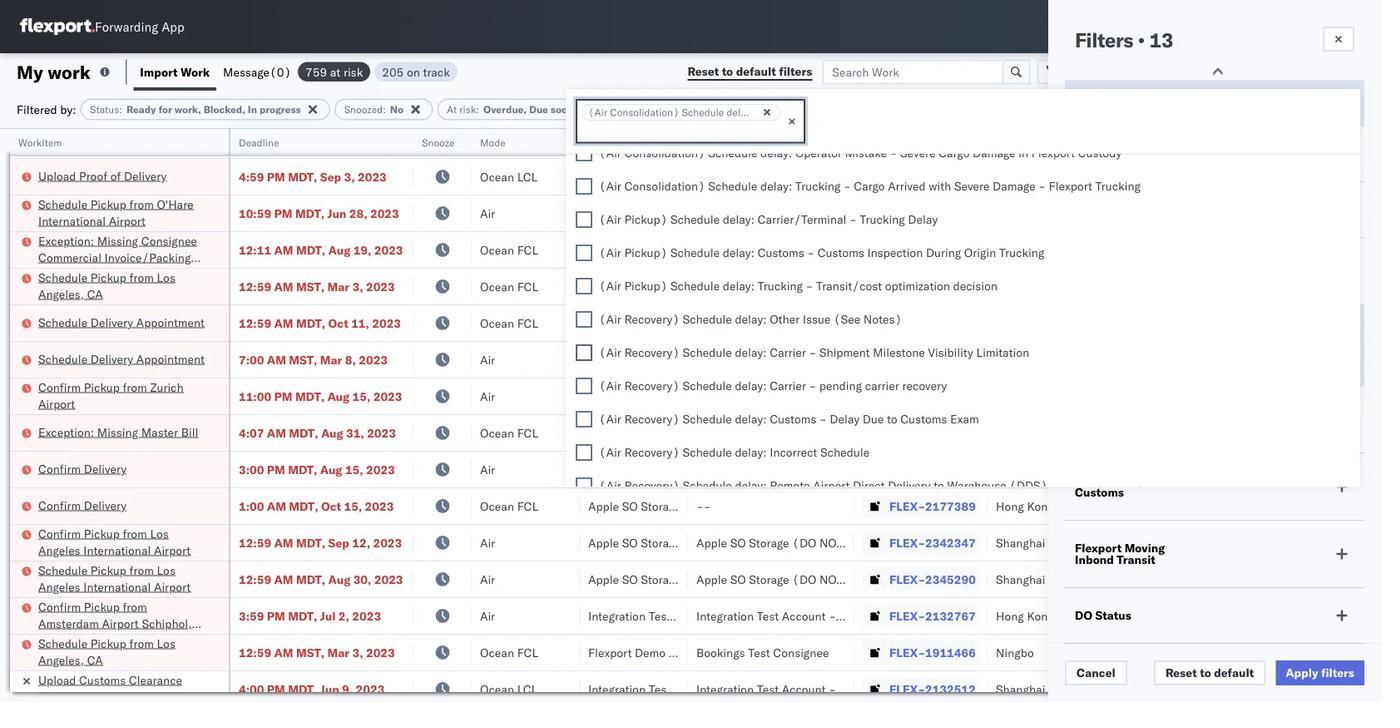 Task type: vqa. For each thing, say whether or not it's contained in the screenshot.


Task type: describe. For each thing, give the bounding box(es) containing it.
3 fcl from the top
[[517, 316, 538, 330]]

12:59 for 1st schedule pickup from los angeles, ca button from the bottom
[[239, 645, 271, 660]]

resize handle column header for consignee button
[[834, 129, 854, 702]]

name
[[618, 136, 644, 149]]

mdt, for 4:59 pm mdt, sep 3, 2023
[[288, 169, 317, 184]]

1 horizontal spatial filters
[[1321, 666, 1354, 680]]

8 ocean from the top
[[480, 682, 514, 696]]

2023 right 31,
[[367, 426, 396, 440]]

trucking down custody
[[1095, 179, 1141, 194]]

ag up direct
[[859, 462, 875, 477]]

0 vertical spatial cargo
[[939, 146, 970, 161]]

ag down shipment
[[859, 389, 875, 403]]

(see
[[834, 312, 860, 327]]

integration test account - on ag down (air recovery) schedule delay: incorrect schedule at the bottom
[[588, 462, 767, 477]]

netherlands
[[136, 633, 201, 647]]

cancel button
[[1065, 661, 1127, 686]]

apple so storage (do not use) for 12:59 am mdt, sep 12, 2023
[[588, 535, 767, 550]]

12:59 for 2nd schedule pickup from los angeles, ca button from the bottom
[[239, 279, 271, 294]]

1911466 for 1st schedule pickup from los angeles, ca button from the bottom
[[925, 645, 976, 660]]

1 vertical spatial risk
[[459, 103, 476, 116]]

numbers for container numbers
[[1162, 143, 1203, 155]]

pickup for confirm pickup from zurich airport 'button'
[[84, 380, 120, 394]]

19,
[[353, 243, 371, 257]]

28,
[[349, 206, 367, 220]]

do
[[1075, 608, 1092, 623]]

lagerfeld for 4:00 pm mdt, jun 9, 2023
[[863, 682, 913, 696]]

visibility
[[928, 346, 973, 360]]

integration for 4:00 pm mdt, jun 9, 2023
[[696, 682, 754, 696]]

4 fcl from the top
[[517, 426, 538, 440]]

(air for (air pickup) schedule delay: trucking - transit/cost optimization decision
[[599, 279, 621, 294]]

work
[[48, 60, 91, 83]]

schiphol,
[[142, 616, 192, 631]]

consolidation) for (air consolidation) schedule delay: operator mistake - severe cargo damage in flexport custody
[[624, 146, 705, 161]]

on left carrier
[[839, 389, 856, 403]]

confirm pickup from zurich airport link
[[38, 379, 207, 412]]

2 flex- from the top
[[889, 169, 925, 184]]

cascade for cascade trading ltd.
[[696, 169, 742, 184]]

proof
[[79, 168, 107, 183]]

not for 12:59 am mdt, aug 30, 2023
[[711, 572, 734, 587]]

on up direct
[[839, 462, 856, 477]]

flex-2132512
[[889, 682, 976, 696]]

pickup for confirm pickup from amsterdam airport schiphol, haarlemmermeer, netherlands button
[[84, 599, 120, 614]]

resize handle column header for mode button
[[560, 129, 580, 702]]

schedule delivery appointment for 12:59 am mdt, oct 11, 2023
[[38, 315, 205, 329]]

0 horizontal spatial operator
[[795, 146, 842, 161]]

missing for consignee
[[97, 233, 138, 248]]

reset to default filters
[[688, 64, 812, 79]]

trucking right origin
[[999, 246, 1044, 260]]

1 vertical spatial cargo
[[854, 179, 885, 194]]

confirm delivery link for 2nd confirm delivery button from the bottom of the page
[[38, 460, 127, 477]]

0 vertical spatial severe
[[900, 146, 936, 161]]

2 bookings test consignee from the top
[[696, 279, 829, 294]]

delay: for shipment
[[735, 346, 767, 360]]

1 horizontal spatial severe
[[954, 179, 990, 194]]

recovery) for (air recovery) schedule delay: carrier - shipment milestone visibility limitation
[[624, 346, 680, 360]]

schedule delivery appointment for 7:00 am mst, mar 8, 2023
[[38, 351, 205, 366]]

container numbers
[[1162, 129, 1207, 155]]

ag up (air recovery) schedule delay: customs - delay due to customs exam at the bottom of page
[[751, 389, 767, 403]]

mdt, for 3:59 pm mdt, jul 2, 2023
[[288, 609, 317, 623]]

airport inside schedule pickup from los angeles international airport
[[154, 579, 191, 594]]

delivery for schedule delivery appointment button associated with 12:59 am mdt, oct 11, 2023
[[91, 315, 133, 329]]

schedule pickup from los angeles, ca link for 2nd schedule pickup from los angeles, ca button from the bottom
[[38, 269, 207, 302]]

delay: for (see
[[735, 312, 767, 327]]

arrived
[[888, 179, 926, 194]]

shanghai for 7:00 am mst, mar 8, 2023
[[996, 352, 1045, 367]]

moving
[[1125, 541, 1165, 555]]

schedule delivery appointment link for 7:00
[[38, 351, 205, 367]]

3 demo from the top
[[635, 426, 666, 440]]

aug for 12:11 am mdt, aug 19, 2023
[[328, 243, 350, 257]]

4 ocean from the top
[[480, 316, 514, 330]]

shipment
[[819, 346, 870, 360]]

12:11 am mdt, aug 19, 2023
[[239, 243, 403, 257]]

2023 down 19,
[[366, 279, 395, 294]]

schedule inside schedule pickup from o'hare international airport
[[38, 197, 87, 211]]

flex-1919146
[[889, 426, 976, 440]]

3 bookings from the top
[[696, 426, 745, 440]]

numbers for mbl/mawb numbers
[[1333, 136, 1376, 149]]

consignee inside exception: missing consignee commercial invoice/packing list
[[141, 233, 197, 248]]

apple so storage (do not use) for 1:00 am mdt, oct 15, 2023
[[588, 499, 767, 513]]

not for 1:00 am mdt, oct 15, 2023
[[711, 499, 734, 513]]

to down carrier
[[887, 412, 897, 427]]

customs up incorrect
[[770, 412, 816, 427]]

integration test account - karl lagerfeld for 4:00 pm mdt, jun 9, 2023
[[696, 682, 913, 696]]

airport inside "confirm pickup from zurich airport"
[[38, 396, 75, 411]]

use) for 12:59 am mdt, aug 30, 2023
[[737, 572, 767, 587]]

fcl for 2nd schedule pickup from los angeles, ca button from the bottom's schedule pickup from los angeles, ca link
[[517, 279, 538, 294]]

3:59 pm mdt, jul 2, 2023
[[239, 609, 381, 623]]

am down progress
[[267, 133, 286, 147]]

lagerfeld for 7:00 am mst, mar 8, 2023
[[863, 352, 913, 367]]

other
[[770, 312, 800, 327]]

schedule pickup from los angeles, ca for 2nd schedule pickup from los angeles, ca button from the bottom
[[38, 270, 175, 301]]

schedule pickup from los angeles international airport link
[[38, 562, 207, 595]]

2023 down snoozed : no
[[366, 133, 395, 147]]

1:00
[[239, 499, 264, 513]]

client name button
[[580, 132, 671, 149]]

2 schedule pickup from los angeles, ca button from the top
[[38, 635, 207, 670]]

customs down haarlemmermeer,
[[79, 673, 126, 687]]

2023 down 4:07 am mdt, aug 31, 2023
[[366, 462, 395, 477]]

angeles, for schedule pickup from los angeles, ca link related to 1st schedule pickup from los angeles, ca button from the bottom
[[38, 653, 84, 667]]

upload customs clearance documents link for 7:00 am mst, mar 11, 2023
[[38, 123, 207, 156]]

by:
[[60, 102, 76, 116]]

1 bookings test consignee from the top
[[696, 243, 829, 257]]

customs down (air pickup) schedule delay: carrier/terminal - trucking delay
[[758, 246, 804, 260]]

flex-1911466 for "exception: missing consignee commercial invoice/packing list" button
[[889, 243, 976, 257]]

(air consolidation) schedule delay: trucking - cargo arrived with severe damage - flexport trucking
[[599, 179, 1141, 194]]

8,
[[345, 352, 356, 367]]

from down schiphol,
[[129, 636, 154, 651]]

demo for 2nd schedule pickup from los angeles, ca button from the bottom's schedule pickup from los angeles, ca link
[[635, 279, 666, 294]]

forwarding app
[[95, 19, 184, 35]]

am right 4:07
[[267, 426, 286, 440]]

1:00 am mdt, oct 15, 2023
[[239, 499, 394, 513]]

default for reset to default filters
[[736, 64, 776, 79]]

resize handle column header for the workitem button
[[209, 129, 229, 702]]

2 confirm delivery button from the top
[[38, 497, 127, 515]]

o'hare
[[157, 197, 194, 211]]

list
[[38, 267, 58, 281]]

bicu1234565, demu1232567
[[1162, 645, 1332, 659]]

2023 right 28, in the left top of the page
[[370, 206, 399, 220]]

zurich
[[150, 380, 184, 394]]

mbl/mawb numbers
[[1270, 136, 1376, 149]]

2221222
[[925, 206, 976, 220]]

departure
[[996, 136, 1041, 149]]

delivery right direct
[[888, 479, 931, 493]]

15 flex- from the top
[[889, 682, 925, 696]]

amsterdam
[[38, 616, 99, 631]]

customs down flex-2389713
[[900, 412, 947, 427]]

2023 right 9,
[[356, 682, 385, 696]]

delay: for delay
[[735, 412, 767, 427]]

flex-2132767
[[889, 609, 976, 623]]

hong
[[996, 499, 1024, 513]]

karl for 7:00 am mst, mar 8, 2023
[[839, 352, 860, 367]]

airport inside confirm pickup from amsterdam airport schiphol, haarlemmermeer, netherlands
[[102, 616, 139, 631]]

1 ocean fcl from the top
[[480, 243, 538, 257]]

2023 right 8,
[[359, 352, 388, 367]]

message
[[223, 64, 270, 79]]

confirm pickup from los angeles international airport link
[[38, 525, 207, 559]]

progress
[[259, 103, 301, 116]]

import inside 'flexport import customs'
[[1125, 473, 1162, 488]]

3 flexport demo consignee from the top
[[588, 426, 725, 440]]

mdt, for 4:07 am mdt, aug 31, 2023
[[289, 426, 318, 440]]

air for 7:00 am mst, mar 11, 2023
[[480, 133, 495, 147]]

incorrect
[[770, 446, 817, 460]]

(air recovery) schedule delay: customs - delay due to customs exam
[[599, 412, 979, 427]]

import work button
[[133, 53, 216, 91]]

hong kong
[[996, 499, 1054, 513]]

12:59 for schedule delivery appointment button associated with 12:59 am mdt, oct 11, 2023
[[239, 316, 271, 330]]

international inside schedule pickup from o'hare international airport
[[38, 213, 106, 228]]

customs inside 'flexport import customs'
[[1075, 485, 1124, 500]]

on down (air recovery) schedule delay: incorrect schedule at the bottom
[[731, 462, 748, 477]]

los down invoice/packing
[[157, 270, 175, 285]]

integration for 3:00 pm mdt, aug 15, 2023
[[696, 462, 754, 477]]

flex- for schedule pickup from los angeles international airport "button" on the left bottom of page
[[889, 572, 925, 587]]

flex- for confirm pickup from amsterdam airport schiphol, haarlemmermeer, netherlands button
[[889, 609, 925, 623]]

exception: missing consignee commercial invoice/packing list
[[38, 233, 197, 281]]

4:00
[[239, 682, 264, 696]]

2023 down 30,
[[366, 645, 395, 660]]

pudong for 12:59 am mdt, sep 12, 2023
[[1048, 535, 1088, 550]]

7 ocean from the top
[[480, 645, 514, 660]]

0 vertical spatial delay
[[908, 213, 938, 227]]

flexport demo consignee for 1st schedule pickup from los angeles, ca button from the bottom
[[588, 645, 725, 660]]

2 ocean fcl from the top
[[480, 279, 538, 294]]

1 flex- from the top
[[889, 133, 925, 147]]

trucking up other
[[758, 279, 803, 294]]

notes)
[[863, 312, 902, 327]]

filters
[[1075, 27, 1133, 52]]

3 confirm from the top
[[38, 498, 81, 512]]

am for confirm delivery "link" related to 2nd confirm delivery button from the top
[[267, 499, 286, 513]]

during
[[926, 246, 961, 260]]

trucking down (air consolidation) schedule delay: trucking - cargo arrived with severe damage - flexport trucking
[[860, 213, 905, 227]]

4:59 pm mdt, sep 3, 2023
[[239, 169, 387, 184]]

import work
[[140, 64, 210, 79]]

(dds)
[[1009, 479, 1048, 493]]

1 ocean from the top
[[480, 169, 514, 184]]

schedule inside schedule pickup from los angeles international airport
[[38, 563, 87, 577]]

resize handle column header for client name button
[[668, 129, 688, 702]]

recovery
[[902, 379, 947, 394]]

1 schedule pickup from los angeles, ca button from the top
[[38, 269, 207, 304]]

integration test account - on ag up remote
[[696, 462, 875, 477]]

origin
[[964, 246, 996, 260]]

integration test account - on ag up (air recovery) schedule delay: customs - delay due to customs exam at the bottom of page
[[696, 389, 875, 403]]

delivery for 2nd confirm delivery button from the bottom of the page
[[84, 461, 127, 476]]

(do for 12:59 am mdt, sep 12, 2023
[[684, 535, 708, 550]]

mar up 4:59 pm mdt, sep 3, 2023
[[320, 133, 342, 147]]

to up tclu6423271
[[1200, 666, 1211, 680]]

integration for 7:00 am mst, mar 11, 2023
[[696, 133, 754, 147]]

batch
[[1288, 64, 1321, 79]]

exception: missing master bill link
[[38, 424, 198, 441]]

0 horizontal spatial due
[[529, 103, 548, 116]]

upload proof of delivery
[[38, 168, 167, 183]]

flex-2345290
[[889, 572, 976, 587]]

ag down (air recovery) schedule delay: incorrect schedule at the bottom
[[751, 462, 767, 477]]

ningbo for 2nd schedule pickup from los angeles, ca button from the bottom's schedule pickup from los angeles, ca link
[[996, 279, 1034, 294]]

to up consignee button
[[722, 64, 733, 79]]

ocean lcl for 4:00 pm mdt, jun 9, 2023
[[480, 682, 538, 696]]

remote
[[770, 479, 810, 493]]

confirm pickup from zurich airport button
[[38, 379, 207, 414]]

2023 right 2,
[[352, 609, 381, 623]]

1 vertical spatial due
[[863, 412, 884, 427]]

at
[[330, 64, 340, 79]]

-- left other
[[696, 316, 711, 330]]

delivery for schedule delivery appointment button related to 7:00 am mst, mar 8, 2023
[[91, 351, 133, 366]]

yantian
[[996, 169, 1035, 184]]

customs up upload proof of delivery
[[79, 124, 126, 138]]

10 resize handle column header from the left
[[1351, 129, 1371, 702]]

shanghai pudong international airport for 7:00 am mst, mar 11, 2023
[[996, 133, 1199, 147]]

integration test account - karl lagerfeld for 7:00 am mst, mar 8, 2023
[[696, 352, 913, 367]]

integration test account - on ag up (air recovery) schedule delay: incorrect schedule at the bottom
[[588, 389, 767, 403]]

upload for 4:00 pm mdt, jun 9, 2023
[[38, 673, 76, 687]]

15, for 1:00 am mdt, oct 15, 2023
[[344, 499, 362, 513]]

2 ocean from the top
[[480, 243, 514, 257]]

integration test account - swarovski
[[696, 206, 892, 220]]

9 flex- from the top
[[889, 426, 925, 440]]

flex-2342347
[[889, 535, 976, 550]]

no
[[390, 103, 403, 116]]

my work
[[17, 60, 91, 83]]

my
[[17, 60, 43, 83]]

Search Shipments (/) text field
[[1062, 14, 1223, 39]]

1 confirm delivery button from the top
[[38, 460, 127, 479]]

custody
[[1078, 146, 1122, 161]]

5 ocean fcl from the top
[[480, 499, 538, 513]]

recovery) for (air recovery) schedule delay: incorrect schedule
[[624, 446, 680, 460]]

at
[[447, 103, 457, 116]]

upload inside button
[[38, 168, 76, 183]]

6 ocean from the top
[[480, 499, 514, 513]]

on
[[407, 64, 420, 79]]

pickup for 2nd schedule pickup from los angeles, ca button from the bottom
[[91, 270, 126, 285]]

actions
[[1331, 136, 1366, 149]]

los inside confirm pickup from los angeles international airport
[[150, 526, 169, 541]]

inbond
[[1075, 552, 1114, 567]]

carrier for shipment
[[770, 346, 806, 360]]

6 ocean fcl from the top
[[480, 645, 538, 660]]

0 vertical spatial 3,
[[344, 169, 355, 184]]

international inside schedule pickup from los angeles international airport
[[83, 579, 151, 594]]

2166988 for 7:00 am mst, mar 11, 2023
[[925, 133, 976, 147]]

customs up transit/cost
[[818, 246, 864, 260]]

1 vertical spatial status
[[1095, 608, 1131, 623]]

30,
[[353, 572, 371, 587]]

apple for 1:00 am mdt, oct 15, 2023
[[588, 499, 619, 513]]

shanghai pudong international airport for 7:00 am mst, mar 8, 2023
[[996, 352, 1199, 367]]

aug for 12:59 am mdt, aug 30, 2023
[[328, 572, 350, 587]]

bookings for 2nd schedule pickup from los angeles, ca button from the bottom
[[696, 279, 745, 294]]

delay: left incorrect
[[735, 446, 767, 460]]

7:00 am mst, mar 8, 2023
[[239, 352, 388, 367]]

filtered by:
[[17, 102, 76, 116]]

exception: for exception: missing master bill
[[38, 425, 94, 439]]

from down invoice/packing
[[129, 270, 154, 285]]

5 ocean from the top
[[480, 426, 514, 440]]

3 ocean from the top
[[480, 279, 514, 294]]

flexport import customs
[[1075, 473, 1162, 500]]

trading for cascade trading ltd.
[[745, 169, 784, 184]]

trucking up 'integration test account - swarovski'
[[795, 179, 841, 194]]

mst, up 4:59 pm mdt, sep 3, 2023
[[289, 133, 317, 147]]

app
[[162, 19, 184, 35]]

from for confirm pickup from los angeles international airport link
[[123, 526, 147, 541]]

1 vertical spatial damage
[[993, 179, 1036, 194]]

flex-1911466 for 2nd schedule pickup from los angeles, ca button from the bottom
[[889, 279, 976, 294]]

mar for schedule delivery appointment button related to 7:00 am mst, mar 8, 2023
[[320, 352, 342, 367]]

tclu6423271
[[1162, 681, 1241, 696]]

account for 7:00 am mst, mar 11, 2023
[[782, 133, 826, 147]]

work,
[[175, 103, 201, 116]]

delay: for transit/cost
[[723, 279, 755, 294]]

angeles for confirm pickup from los angeles international airport
[[38, 543, 80, 557]]

upload proof of delivery link
[[38, 168, 167, 184]]

2023 right 12, on the bottom left of the page
[[373, 535, 402, 550]]

transit
[[1117, 552, 1155, 567]]

3 resize handle column header from the left
[[452, 129, 472, 702]]

759 at risk
[[305, 64, 363, 79]]

2023 up 4:07 am mdt, aug 31, 2023
[[373, 389, 402, 403]]



Task type: locate. For each thing, give the bounding box(es) containing it.
missing down confirm pickup from zurich airport 'button'
[[97, 425, 138, 439]]

1919146
[[925, 426, 976, 440]]

schedule pickup from los angeles, ca button
[[38, 269, 207, 304], [38, 635, 207, 670]]

angeles, for 2nd schedule pickup from los angeles, ca button from the bottom's schedule pickup from los angeles, ca link
[[38, 287, 84, 301]]

1 angeles from the top
[[38, 543, 80, 557]]

swarovski
[[839, 206, 892, 220]]

trading left ltd.
[[745, 169, 784, 184]]

0 vertical spatial lcl
[[517, 169, 538, 184]]

4 bookings test consignee from the top
[[696, 645, 829, 660]]

from for 'confirm pickup from amsterdam airport schiphol, haarlemmermeer, netherlands' link
[[123, 599, 147, 614]]

from inside confirm pickup from amsterdam airport schiphol, haarlemmermeer, netherlands
[[123, 599, 147, 614]]

aug left 30,
[[328, 572, 350, 587]]

1 exception: from the top
[[38, 233, 94, 248]]

import inside button
[[140, 64, 178, 79]]

schedule delivery appointment link
[[38, 314, 205, 331], [38, 351, 205, 367]]

documents up the proof
[[38, 140, 98, 155]]

1 clearance from the top
[[129, 124, 182, 138]]

1 angeles, from the top
[[38, 287, 84, 301]]

pickup inside schedule pickup from los angeles international airport
[[91, 563, 126, 577]]

pm right 10:59
[[274, 206, 292, 220]]

8 air from the top
[[480, 609, 495, 623]]

12:59 for schedule pickup from los angeles international airport "button" on the left bottom of page
[[239, 572, 271, 587]]

2 integration test account - karl lagerfeld from the top
[[696, 352, 913, 367]]

mdt, left the jul
[[288, 609, 317, 623]]

0 horizontal spatial severe
[[900, 146, 936, 161]]

delay: for direct
[[735, 479, 767, 493]]

snoozed : no
[[344, 103, 403, 116]]

operator right port
[[1075, 146, 1125, 161]]

flex- for 2nd schedule pickup from los angeles, ca button from the bottom
[[889, 279, 925, 294]]

ocean lcl for 4:59 pm mdt, sep 3, 2023
[[480, 169, 538, 184]]

1 vertical spatial carrier
[[770, 379, 806, 394]]

1 vertical spatial upload customs clearance documents link
[[38, 672, 207, 702]]

1 upload from the top
[[38, 124, 76, 138]]

2 schedule pickup from los angeles, ca link from the top
[[38, 635, 207, 668]]

(air recovery) schedule delay: carrier - pending carrier recovery
[[599, 379, 947, 394]]

delay: down (air pickup) schedule delay: carrier/terminal - trucking delay
[[723, 246, 755, 260]]

0 vertical spatial schedule delivery appointment button
[[38, 314, 205, 332]]

mar for 2nd schedule pickup from los angeles, ca button from the bottom
[[327, 279, 349, 294]]

angeles inside confirm pickup from los angeles international airport
[[38, 543, 80, 557]]

flexport demo consignee for "exception: missing consignee commercial invoice/packing list" button
[[588, 243, 725, 257]]

5 air from the top
[[480, 462, 495, 477]]

confirm for los
[[38, 526, 81, 541]]

1 vertical spatial upload customs clearance documents
[[38, 673, 182, 702]]

1 vertical spatial ocean lcl
[[480, 682, 538, 696]]

1 flex-1911466 from the top
[[889, 243, 976, 257]]

pickup up exception: missing master bill
[[84, 380, 120, 394]]

aug left 31,
[[321, 426, 343, 440]]

0 vertical spatial status
[[90, 103, 119, 116]]

5 fcl from the top
[[517, 499, 538, 513]]

missing inside exception: missing consignee commercial invoice/packing list
[[97, 233, 138, 248]]

use)
[[737, 316, 767, 330], [737, 499, 767, 513], [737, 535, 767, 550], [846, 535, 875, 550], [737, 572, 767, 587], [846, 572, 875, 587]]

2 flex-2166988 from the top
[[889, 352, 976, 367]]

default up consignee button
[[736, 64, 776, 79]]

reset to default
[[1165, 666, 1254, 680]]

2023 up 28, in the left top of the page
[[358, 169, 387, 184]]

shanghai,
[[996, 682, 1049, 696]]

4 resize handle column header from the left
[[560, 129, 580, 702]]

flex- for "exception: missing consignee commercial invoice/packing list" button
[[889, 243, 925, 257]]

(do for 1:00 am mdt, oct 15, 2023
[[684, 499, 708, 513]]

aug for 11:00 pm mdt, aug 15, 2023
[[327, 389, 350, 403]]

1 vertical spatial consolidation)
[[624, 179, 705, 194]]

1 vertical spatial flex-2177389
[[889, 499, 976, 513]]

workitem
[[18, 136, 62, 149]]

0 vertical spatial 7:00
[[239, 133, 264, 147]]

1 vertical spatial missing
[[97, 425, 138, 439]]

2 demo from the top
[[635, 279, 666, 294]]

fcl for "exception: missing consignee commercial invoice/packing list" 'link' at the left top of page
[[517, 243, 538, 257]]

1 vertical spatial upload
[[38, 168, 76, 183]]

schedule delivery appointment button for 7:00 am mst, mar 8, 2023
[[38, 351, 205, 369]]

flex-1911466 for 1st schedule pickup from los angeles, ca button from the bottom
[[889, 645, 976, 660]]

confirm delivery up confirm pickup from los angeles international airport
[[38, 498, 127, 512]]

to left warehouse
[[934, 479, 944, 493]]

severe right with
[[954, 179, 990, 194]]

1 upload customs clearance documents from the top
[[38, 124, 182, 155]]

confirm for amsterdam
[[38, 599, 81, 614]]

in
[[248, 103, 257, 116]]

4 air from the top
[[480, 389, 495, 403]]

shanghai pudong international airport for 12:59 am mdt, sep 12, 2023
[[996, 535, 1199, 550]]

mdt,
[[288, 169, 317, 184], [295, 206, 325, 220], [296, 243, 325, 257], [296, 316, 325, 330], [295, 389, 325, 403], [289, 426, 318, 440], [288, 462, 317, 477], [289, 499, 318, 513], [296, 535, 325, 550], [296, 572, 325, 587], [288, 609, 317, 623], [288, 682, 317, 696]]

mdt, down 7:00 am mst, mar 8, 2023
[[295, 389, 325, 403]]

mst,
[[289, 133, 317, 147], [296, 279, 325, 294], [289, 352, 317, 367], [296, 645, 325, 660]]

carrier down other
[[770, 346, 806, 360]]

1 integration test account - karl lagerfeld from the top
[[696, 133, 913, 147]]

pm for 11:00
[[274, 389, 292, 403]]

12:59
[[239, 279, 271, 294], [239, 316, 271, 330], [239, 535, 271, 550], [239, 572, 271, 587], [239, 645, 271, 660]]

1 vertical spatial flex-2166988
[[889, 352, 976, 367]]

schedule delivery appointment button down exception: missing consignee commercial invoice/packing list
[[38, 314, 205, 332]]

schedule delivery appointment button up confirm pickup from zurich airport link
[[38, 351, 205, 369]]

flexport demo consignee for 2nd schedule pickup from los angeles, ca button from the bottom
[[588, 279, 725, 294]]

delay: down cascade trading ltd.
[[723, 213, 755, 227]]

1 vertical spatial severe
[[954, 179, 990, 194]]

schedule pickup from los angeles, ca link for 1st schedule pickup from los angeles, ca button from the bottom
[[38, 635, 207, 668]]

2 confirm from the top
[[38, 461, 81, 476]]

1 vertical spatial ningbo
[[996, 279, 1034, 294]]

2 flexport demo consignee from the top
[[588, 279, 725, 294]]

flex- for schedule delivery appointment button related to 7:00 am mst, mar 8, 2023
[[889, 352, 925, 367]]

cargo
[[939, 146, 970, 161], [854, 179, 885, 194]]

use) for 1:00 am mdt, oct 15, 2023
[[737, 499, 767, 513]]

0 vertical spatial damage
[[973, 146, 1016, 161]]

id
[[884, 136, 894, 149]]

1 vertical spatial clearance
[[129, 673, 182, 687]]

flex-2177389 button
[[863, 312, 979, 335], [863, 312, 979, 335], [863, 495, 979, 518], [863, 495, 979, 518]]

Search Work text field
[[822, 59, 1004, 84]]

pickup inside confirm pickup from amsterdam airport schiphol, haarlemmermeer, netherlands
[[84, 599, 120, 614]]

clearance down netherlands in the left of the page
[[129, 673, 182, 687]]

delivery right of
[[124, 168, 167, 183]]

1 schedule delivery appointment button from the top
[[38, 314, 205, 332]]

10 flex- from the top
[[889, 499, 925, 513]]

los up "schedule pickup from los angeles international airport" link
[[150, 526, 169, 541]]

international inside confirm pickup from los angeles international airport
[[83, 543, 151, 557]]

(air pickup) schedule delay: customs - customs inspection during origin trucking
[[599, 246, 1044, 260]]

import up 'moving'
[[1125, 473, 1162, 488]]

1 horizontal spatial operator
[[1075, 146, 1125, 161]]

integration for 10:59 pm mdt, jun 28, 2023
[[696, 206, 754, 220]]

12:59 am mst, mar 3, 2023 for schedule pickup from los angeles, ca link related to 1st schedule pickup from los angeles, ca button from the bottom
[[239, 645, 395, 660]]

storage for 12:59 am mdt, aug 30, 2023
[[641, 572, 681, 587]]

am up 11:00
[[267, 352, 286, 367]]

(do for 12:59 am mdt, oct 11, 2023
[[684, 316, 708, 330]]

1 vertical spatial 11,
[[351, 316, 369, 330]]

clearance for 4:00 pm mdt, jun 9, 2023
[[129, 673, 182, 687]]

1 vertical spatial schedule pickup from los angeles, ca button
[[38, 635, 207, 670]]

0 vertical spatial ca
[[87, 287, 103, 301]]

mar
[[320, 133, 342, 147], [327, 279, 349, 294], [320, 352, 342, 367], [327, 645, 349, 660]]

delivery down exception: missing consignee commercial invoice/packing list
[[91, 315, 133, 329]]

consolidation) for (air consolidation) schedule delay: trucking - cargo arrived with severe damage - flexport trucking
[[624, 179, 705, 194]]

confirm inside "confirm pickup from zurich airport"
[[38, 380, 81, 394]]

0 horizontal spatial status
[[90, 103, 119, 116]]

airport inside confirm pickup from los angeles international airport
[[154, 543, 191, 557]]

11 flex- from the top
[[889, 535, 925, 550]]

3 bookings test consignee from the top
[[696, 426, 829, 440]]

3 lagerfeld from the top
[[863, 609, 913, 623]]

pickup for 1st schedule pickup from los angeles, ca button from the bottom
[[91, 636, 126, 651]]

2 12:59 from the top
[[239, 316, 271, 330]]

3, for 2nd schedule pickup from los angeles, ca button from the bottom
[[352, 279, 363, 294]]

3 12:59 from the top
[[239, 535, 271, 550]]

2166988 up 2124373
[[925, 133, 976, 147]]

0 vertical spatial schedule pickup from los angeles, ca link
[[38, 269, 207, 302]]

pm for 3:00
[[267, 462, 285, 477]]

pickup inside confirm pickup from los angeles international airport
[[84, 526, 120, 541]]

client name
[[588, 136, 644, 149]]

None checkbox
[[576, 145, 592, 162], [576, 212, 592, 228], [576, 312, 592, 328], [576, 145, 592, 162], [576, 212, 592, 228], [576, 312, 592, 328]]

mar down the 12:11 am mdt, aug 19, 2023
[[327, 279, 349, 294]]

3 : from the left
[[476, 103, 479, 116]]

0 vertical spatial confirm delivery link
[[38, 460, 127, 477]]

14 flex- from the top
[[889, 645, 925, 660]]

flex-2166988 up "recovery"
[[889, 352, 976, 367]]

confirm inside confirm pickup from amsterdam airport schiphol, haarlemmermeer, netherlands
[[38, 599, 81, 614]]

3 flex- from the top
[[889, 206, 925, 220]]

apple for 12:59 am mdt, aug 30, 2023
[[588, 572, 619, 587]]

2 upload from the top
[[38, 168, 76, 183]]

confirm pickup from zurich airport
[[38, 380, 184, 411]]

bill
[[181, 425, 198, 439]]

angeles inside schedule pickup from los angeles international airport
[[38, 579, 80, 594]]

0 vertical spatial flex-2166988
[[889, 133, 976, 147]]

at risk : overdue, due soon
[[447, 103, 573, 116]]

mst, for schedule delivery appointment button related to 7:00 am mst, mar 8, 2023
[[289, 352, 317, 367]]

customs
[[79, 124, 126, 138], [758, 246, 804, 260], [818, 246, 864, 260], [770, 412, 816, 427], [900, 412, 947, 427], [1075, 485, 1124, 500], [79, 673, 126, 687]]

mdt, for 12:59 am mdt, aug 30, 2023
[[296, 572, 325, 587]]

9,
[[342, 682, 353, 696]]

2 carrier from the top
[[770, 379, 806, 394]]

1 horizontal spatial import
[[1125, 473, 1162, 488]]

0 vertical spatial jun
[[327, 206, 346, 220]]

pm right 11:00
[[274, 389, 292, 403]]

2 appointment from the top
[[136, 351, 205, 366]]

1 appointment from the top
[[136, 315, 205, 329]]

1 12:59 from the top
[[239, 279, 271, 294]]

upload left the proof
[[38, 168, 76, 183]]

1 : from the left
[[119, 103, 122, 116]]

0 horizontal spatial import
[[140, 64, 178, 79]]

0 vertical spatial angeles
[[38, 543, 80, 557]]

confirm delivery for 2nd confirm delivery button from the top
[[38, 498, 127, 512]]

am down 3:59 pm mdt, jul 2, 2023
[[274, 645, 293, 660]]

0 vertical spatial ocean lcl
[[480, 169, 538, 184]]

port
[[1044, 136, 1063, 149]]

2023 up 7:00 am mst, mar 8, 2023
[[372, 316, 401, 330]]

shanghai pudong international airport for 12:59 am mdt, aug 30, 2023
[[996, 572, 1199, 587]]

1911466 for "exception: missing consignee commercial invoice/packing list" button
[[925, 243, 976, 257]]

mdt, down 10:59 pm mdt, jun 28, 2023
[[296, 243, 325, 257]]

mdt, up 3:00 pm mdt, aug 15, 2023
[[289, 426, 318, 440]]

2 angeles, from the top
[[38, 653, 84, 667]]

12:11
[[239, 243, 271, 257]]

0 vertical spatial schedule delivery appointment link
[[38, 314, 205, 331]]

mdt, up 7:00 am mst, mar 8, 2023
[[296, 316, 325, 330]]

1 shanghai pudong international airport from the top
[[996, 133, 1199, 147]]

759
[[305, 64, 327, 79]]

0 vertical spatial schedule pickup from los angeles, ca button
[[38, 269, 207, 304]]

1 vertical spatial schedule delivery appointment
[[38, 351, 205, 366]]

1 vertical spatial schedule delivery appointment link
[[38, 351, 205, 367]]

2 schedule delivery appointment link from the top
[[38, 351, 205, 367]]

2023 up 12, on the bottom left of the page
[[365, 499, 394, 513]]

pudong for 7:00 am mst, mar 11, 2023
[[1048, 133, 1088, 147]]

not for 12:59 am mdt, oct 11, 2023
[[711, 316, 734, 330]]

-
[[829, 133, 836, 147], [890, 146, 897, 161], [844, 179, 851, 194], [1039, 179, 1046, 194], [829, 206, 836, 220], [849, 213, 857, 227], [807, 246, 815, 260], [806, 279, 813, 294], [696, 316, 704, 330], [704, 316, 711, 330], [809, 346, 816, 360], [829, 352, 836, 367], [809, 379, 816, 394], [721, 389, 728, 403], [829, 389, 836, 403], [819, 412, 827, 427], [721, 462, 728, 477], [829, 462, 836, 477], [696, 499, 704, 513], [704, 499, 711, 513], [1270, 572, 1278, 587], [1278, 572, 1285, 587], [829, 609, 836, 623], [1270, 645, 1278, 660], [1278, 645, 1285, 660], [829, 682, 836, 696], [1270, 682, 1278, 696], [1278, 682, 1285, 696]]

1 vertical spatial schedule delivery appointment button
[[38, 351, 205, 369]]

6 fcl from the top
[[517, 645, 538, 660]]

12:59 down 12:11
[[239, 279, 271, 294]]

0 vertical spatial confirm delivery button
[[38, 460, 127, 479]]

flexport inside flexport moving inbond transit
[[1075, 541, 1122, 555]]

3 shanghai from the top
[[996, 535, 1045, 550]]

due left 'soon'
[[529, 103, 548, 116]]

0 vertical spatial risk
[[343, 64, 363, 79]]

cascade down client name
[[588, 169, 634, 184]]

0 vertical spatial schedule pickup from los angeles, ca
[[38, 270, 175, 301]]

: left ready
[[119, 103, 122, 116]]

3 integration test account - karl lagerfeld from the top
[[696, 609, 913, 623]]

from inside schedule pickup from o'hare international airport
[[129, 197, 154, 211]]

1 vertical spatial appointment
[[136, 351, 205, 366]]

cascade for cascade trading
[[588, 169, 634, 184]]

use) for 12:59 am mdt, sep 12, 2023
[[737, 535, 767, 550]]

pickup up schedule pickup from los angeles international airport
[[84, 526, 120, 541]]

delivery
[[124, 168, 167, 183], [91, 315, 133, 329], [91, 351, 133, 366], [84, 461, 127, 476], [888, 479, 931, 493], [84, 498, 127, 512]]

2 vertical spatial flex-1911466
[[889, 645, 976, 660]]

1 horizontal spatial cascade
[[696, 169, 742, 184]]

2 resize handle column header from the left
[[394, 129, 413, 702]]

(air for (air consolidation) schedule delay: trucking - cargo arrived with severe damage - flexport trucking
[[599, 179, 621, 194]]

pm for 4:59
[[267, 169, 285, 184]]

3 karl from the top
[[839, 609, 860, 623]]

4 ocean fcl from the top
[[480, 426, 538, 440]]

flexport inside 'flexport import customs'
[[1075, 473, 1122, 488]]

shanghai
[[996, 133, 1045, 147], [996, 352, 1045, 367], [996, 535, 1045, 550], [996, 572, 1045, 587]]

2 vertical spatial ningbo
[[996, 645, 1034, 660]]

flexport. image
[[20, 18, 95, 35]]

confirm pickup from los angeles international airport
[[38, 526, 191, 557]]

4 karl from the top
[[839, 682, 860, 696]]

default for reset to default
[[1214, 666, 1254, 680]]

from down schedule pickup from los angeles international airport "button" on the left bottom of page
[[123, 599, 147, 614]]

0 vertical spatial 15,
[[352, 389, 370, 403]]

1 fcl from the top
[[517, 243, 538, 257]]

1 shanghai from the top
[[996, 133, 1045, 147]]

pickup for schedule pickup from los angeles international airport "button" on the left bottom of page
[[91, 563, 126, 577]]

carrier
[[770, 346, 806, 360], [770, 379, 806, 394]]

shanghai for 7:00 am mst, mar 11, 2023
[[996, 133, 1045, 147]]

upload customs clearance documents for 4:00 pm mdt, jun 9, 2023
[[38, 673, 182, 702]]

file exception
[[1098, 64, 1175, 79]]

15, down 31,
[[345, 462, 363, 477]]

2 exception: from the top
[[38, 425, 94, 439]]

schedule delivery appointment link for 12:59
[[38, 314, 205, 331]]

sep for 12,
[[328, 535, 349, 550]]

0 vertical spatial upload
[[38, 124, 76, 138]]

damage left the 'in'
[[973, 146, 1016, 161]]

mar for 1st schedule pickup from los angeles, ca button from the bottom
[[327, 645, 349, 660]]

2023 right 19,
[[374, 243, 403, 257]]

karl
[[839, 133, 860, 147], [839, 352, 860, 367], [839, 609, 860, 623], [839, 682, 860, 696]]

from inside confirm pickup from los angeles international airport
[[123, 526, 147, 541]]

2 lagerfeld from the top
[[863, 352, 913, 367]]

from
[[129, 197, 154, 211], [129, 270, 154, 285], [123, 380, 147, 394], [123, 526, 147, 541], [129, 563, 154, 577], [123, 599, 147, 614], [129, 636, 154, 651]]

default
[[736, 64, 776, 79], [1214, 666, 1254, 680]]

clearance
[[129, 124, 182, 138], [129, 673, 182, 687]]

0 vertical spatial 2177389
[[925, 316, 976, 330]]

12:59 am mst, mar 3, 2023 up 12:59 am mdt, oct 11, 2023
[[239, 279, 395, 294]]

missing down schedule pickup from o'hare international airport button
[[97, 233, 138, 248]]

recovery)
[[624, 312, 680, 327], [624, 346, 680, 360], [624, 379, 680, 394], [624, 412, 680, 427], [624, 446, 680, 460], [624, 479, 680, 493]]

mdt, down 4:59 pm mdt, sep 3, 2023
[[295, 206, 325, 220]]

pudong
[[1048, 133, 1088, 147], [1048, 352, 1088, 367], [1048, 535, 1088, 550], [1048, 572, 1088, 587]]

2177389 for 1:00 am mdt, oct 15, 2023
[[925, 499, 976, 513]]

2 schedule pickup from los angeles, ca from the top
[[38, 636, 175, 667]]

3 (air from the top
[[599, 213, 621, 227]]

am up 3:59 pm mdt, jul 2, 2023
[[274, 572, 293, 587]]

0 vertical spatial 12:59 am mst, mar 3, 2023
[[239, 279, 395, 294]]

schedule delivery appointment up confirm pickup from zurich airport link
[[38, 351, 205, 366]]

mar down 2,
[[327, 645, 349, 660]]

resize handle column header for departure port button
[[1134, 129, 1154, 702]]

2132767
[[925, 609, 976, 623]]

0 vertical spatial 11,
[[345, 133, 363, 147]]

due down carrier
[[863, 412, 884, 427]]

1 vertical spatial schedule pickup from los angeles, ca
[[38, 636, 175, 667]]

karl left flex-2132512
[[839, 682, 860, 696]]

3 ocean fcl from the top
[[480, 316, 538, 330]]

optimization
[[885, 279, 950, 294]]

4 flexport demo consignee from the top
[[588, 645, 725, 660]]

filters up consignee button
[[779, 64, 812, 79]]

damage
[[973, 146, 1016, 161], [993, 179, 1036, 194]]

message (0)
[[223, 64, 291, 79]]

karl for 4:00 pm mdt, jun 9, 2023
[[839, 682, 860, 696]]

pm right 3:00
[[267, 462, 285, 477]]

operator up ltd.
[[795, 146, 842, 161]]

schedule
[[708, 146, 757, 161], [708, 179, 757, 194], [38, 197, 87, 211], [670, 213, 720, 227], [670, 246, 720, 260], [38, 270, 87, 285], [670, 279, 720, 294], [683, 312, 732, 327], [38, 315, 87, 329], [683, 346, 732, 360], [38, 351, 87, 366], [683, 379, 732, 394], [683, 412, 732, 427], [683, 446, 732, 460], [820, 446, 870, 460], [683, 479, 732, 493], [38, 563, 87, 577], [38, 636, 87, 651]]

15, for 11:00 pm mdt, aug 15, 2023
[[352, 389, 370, 403]]

1 flex-2166988 from the top
[[889, 133, 976, 147]]

1911466 down 2221222
[[925, 243, 976, 257]]

numbers down container on the right top of page
[[1162, 143, 1203, 155]]

0 vertical spatial 1911466
[[925, 243, 976, 257]]

1 horizontal spatial delay
[[908, 213, 938, 227]]

1 trading from the left
[[637, 169, 676, 184]]

12:59 am mdt, oct 11, 2023
[[239, 316, 401, 330]]

1 vertical spatial 1911466
[[925, 279, 976, 294]]

mdt, down 3:00 pm mdt, aug 15, 2023
[[289, 499, 318, 513]]

schedule delivery appointment link down exception: missing consignee commercial invoice/packing list
[[38, 314, 205, 331]]

2 air from the top
[[480, 206, 495, 220]]

31,
[[346, 426, 364, 440]]

(air consolidation) schedule delay: operator mistake - severe cargo damage in flexport custody
[[599, 146, 1122, 161]]

batch action
[[1288, 64, 1361, 79]]

15,
[[352, 389, 370, 403], [345, 462, 363, 477], [344, 499, 362, 513]]

integration test account - karl lagerfeld for 7:00 am mst, mar 11, 2023
[[696, 133, 913, 147]]

0 vertical spatial ningbo
[[996, 243, 1034, 257]]

6 flex- from the top
[[889, 316, 925, 330]]

appointment for 12:59 am mdt, oct 11, 2023
[[136, 315, 205, 329]]

pm right 3:59
[[267, 609, 285, 623]]

4 shanghai from the top
[[996, 572, 1045, 587]]

numbers inside container numbers
[[1162, 143, 1203, 155]]

1 horizontal spatial risk
[[459, 103, 476, 116]]

0 horizontal spatial numbers
[[1162, 143, 1203, 155]]

apple so storage (do not use) for 12:59 am mdt, oct 11, 2023
[[588, 316, 767, 330]]

2 flex-1911466 from the top
[[889, 279, 976, 294]]

1 confirm delivery from the top
[[38, 461, 127, 476]]

1 vertical spatial lcl
[[517, 682, 538, 696]]

0 vertical spatial documents
[[38, 140, 98, 155]]

0 vertical spatial missing
[[97, 233, 138, 248]]

(air recovery) schedule delay:  other issue (see notes)
[[599, 312, 902, 327]]

0 vertical spatial upload customs clearance documents link
[[38, 123, 207, 156]]

shanghai for 12:59 am mdt, aug 30, 2023
[[996, 572, 1045, 587]]

cascade down consignee button
[[696, 169, 742, 184]]

demo for schedule pickup from los angeles, ca link related to 1st schedule pickup from los angeles, ca button from the bottom
[[635, 645, 666, 660]]

pudong for 12:59 am mdt, aug 30, 2023
[[1048, 572, 1088, 587]]

1 vertical spatial delay
[[830, 412, 860, 427]]

5 resize handle column header from the left
[[668, 129, 688, 702]]

6 resize handle column header from the left
[[834, 129, 854, 702]]

lcl for 4:00 pm mdt, jun 9, 2023
[[517, 682, 538, 696]]

am for 2nd schedule pickup from los angeles, ca button from the bottom's schedule pickup from los angeles, ca link
[[274, 279, 293, 294]]

1 vertical spatial pickup)
[[624, 246, 667, 260]]

1 upload customs clearance documents link from the top
[[38, 123, 207, 156]]

0 vertical spatial angeles,
[[38, 287, 84, 301]]

ca for schedule pickup from los angeles, ca link related to 1st schedule pickup from los angeles, ca button from the bottom
[[87, 653, 103, 667]]

11:00 pm mdt, aug 15, 2023
[[239, 389, 402, 403]]

4:07
[[239, 426, 264, 440]]

confirm down 'exception: missing master bill' button
[[38, 461, 81, 476]]

2 consolidation) from the top
[[624, 179, 705, 194]]

2023 right 30,
[[374, 572, 403, 587]]

flex-2132512 button
[[863, 678, 979, 701], [863, 678, 979, 701]]

exception: down "confirm pickup from zurich airport"
[[38, 425, 94, 439]]

on up (air recovery) schedule delay: customs - delay due to customs exam at the bottom of page
[[731, 389, 748, 403]]

pickup) for (air pickup) schedule delay: carrier/terminal - trucking delay
[[624, 213, 667, 227]]

0 vertical spatial clearance
[[129, 124, 182, 138]]

1 vertical spatial oct
[[321, 499, 341, 513]]

trading down name
[[637, 169, 676, 184]]

0 horizontal spatial cascade
[[588, 169, 634, 184]]

2 missing from the top
[[97, 425, 138, 439]]

0 horizontal spatial risk
[[343, 64, 363, 79]]

am right 12:11
[[274, 243, 293, 257]]

flex-2166988 up flex-2124373 at the right top
[[889, 133, 976, 147]]

oct up the 12:59 am mdt, sep 12, 2023
[[321, 499, 341, 513]]

exception
[[1121, 64, 1175, 79]]

0 vertical spatial flex-1911466
[[889, 243, 976, 257]]

1 carrier from the top
[[770, 346, 806, 360]]

milestone
[[873, 346, 925, 360]]

jun for 9,
[[320, 682, 339, 696]]

jun
[[327, 206, 346, 220], [320, 682, 339, 696]]

delay: up 'integration test account - swarovski'
[[760, 179, 792, 194]]

schedule pickup from los angeles international airport button
[[38, 562, 207, 597]]

11, up 8,
[[351, 316, 369, 330]]

1 vertical spatial documents
[[38, 689, 98, 702]]

11 (air from the top
[[599, 479, 621, 493]]

consignee button
[[688, 132, 838, 149]]

cascade trading
[[588, 169, 676, 184]]

1 horizontal spatial status
[[1095, 608, 1131, 623]]

recovery) for (air recovery) schedule delay: carrier - pending carrier recovery
[[624, 379, 680, 394]]

from inside schedule pickup from los angeles international airport
[[129, 563, 154, 577]]

6 (air from the top
[[599, 312, 621, 327]]

0 horizontal spatial trading
[[637, 169, 676, 184]]

confirm delivery
[[38, 461, 127, 476], [38, 498, 127, 512]]

pickup inside "confirm pickup from zurich airport"
[[84, 380, 120, 394]]

schedule pickup from o'hare international airport
[[38, 197, 194, 228]]

from inside "confirm pickup from zurich airport"
[[123, 380, 147, 394]]

overdue,
[[483, 103, 527, 116]]

confirm up confirm pickup from los angeles international airport
[[38, 498, 81, 512]]

None text field
[[582, 125, 598, 139]]

0 horizontal spatial reset
[[688, 64, 719, 79]]

-- down demu1232567
[[1270, 682, 1285, 696]]

--
[[696, 316, 711, 330], [696, 499, 711, 513], [1270, 572, 1285, 587], [1270, 645, 1285, 660], [1270, 682, 1285, 696]]

schedule delivery appointment button for 12:59 am mdt, oct 11, 2023
[[38, 314, 205, 332]]

1 schedule delivery appointment from the top
[[38, 315, 205, 329]]

departure port button
[[988, 132, 1137, 149]]

1 vertical spatial import
[[1125, 473, 1162, 488]]

angeles, down list
[[38, 287, 84, 301]]

4 pudong from the top
[[1048, 572, 1088, 587]]

1 vertical spatial sep
[[328, 535, 349, 550]]

3 upload from the top
[[38, 673, 76, 687]]

mbl/mawb numbers button
[[1262, 132, 1381, 149]]

2 confirm delivery link from the top
[[38, 497, 127, 514]]

1 horizontal spatial default
[[1214, 666, 1254, 680]]

reset
[[688, 64, 719, 79], [1165, 666, 1197, 680]]

1 vertical spatial reset
[[1165, 666, 1197, 680]]

due
[[529, 103, 548, 116], [863, 412, 884, 427]]

confirm inside confirm pickup from los angeles international airport
[[38, 526, 81, 541]]

flex-2177389 for 1:00 am mdt, oct 15, 2023
[[889, 499, 976, 513]]

mst, down 12:59 am mdt, oct 11, 2023
[[289, 352, 317, 367]]

mdt, for 11:00 pm mdt, aug 15, 2023
[[295, 389, 325, 403]]

1 vertical spatial flex-1911466
[[889, 279, 976, 294]]

exception: for exception: missing consignee commercial invoice/packing list
[[38, 233, 94, 248]]

(air for (air pickup) schedule delay: carrier/terminal - trucking delay
[[599, 213, 621, 227]]

documents
[[38, 140, 98, 155], [38, 689, 98, 702]]

-- for bookings test consignee
[[1270, 645, 1285, 660]]

schedule pickup from los angeles, ca link
[[38, 269, 207, 302], [38, 635, 207, 668]]

storage for 1:00 am mdt, oct 15, 2023
[[641, 499, 681, 513]]

am for 'schedule delivery appointment' link corresponding to 7:00
[[267, 352, 286, 367]]

3:00
[[239, 462, 264, 477]]

0 vertical spatial confirm delivery
[[38, 461, 127, 476]]

4 (air from the top
[[599, 246, 621, 260]]

flexport demo consignee
[[588, 243, 725, 257], [588, 279, 725, 294], [588, 426, 725, 440], [588, 645, 725, 660]]

confirm for zurich
[[38, 380, 81, 394]]

1 1911466 from the top
[[925, 243, 976, 257]]

mdt, for 4:00 pm mdt, jun 9, 2023
[[288, 682, 317, 696]]

aug for 3:00 pm mdt, aug 15, 2023
[[320, 462, 342, 477]]

status
[[90, 103, 119, 116], [1095, 608, 1131, 623]]

4:07 am mdt, aug 31, 2023
[[239, 426, 396, 440]]

los down schiphol,
[[157, 636, 175, 651]]

0 horizontal spatial filters
[[779, 64, 812, 79]]

integration test account - karl lagerfeld for 3:59 pm mdt, jul 2, 2023
[[696, 609, 913, 623]]

pm right 4:00
[[267, 682, 285, 696]]

ocean lcl
[[480, 169, 538, 184], [480, 682, 538, 696]]

8 (air from the top
[[599, 379, 621, 394]]

1 vertical spatial jun
[[320, 682, 339, 696]]

1 bookings from the top
[[696, 243, 745, 257]]

ningbo up decision
[[996, 243, 1034, 257]]

2 vertical spatial 15,
[[344, 499, 362, 513]]

1 vertical spatial angeles,
[[38, 653, 84, 667]]

0 vertical spatial consolidation)
[[624, 146, 705, 161]]

resize handle column header
[[209, 129, 229, 702], [394, 129, 413, 702], [452, 129, 472, 702], [560, 129, 580, 702], [668, 129, 688, 702], [834, 129, 854, 702], [968, 129, 988, 702], [1134, 129, 1154, 702], [1242, 129, 1262, 702], [1351, 129, 1371, 702]]

1 vertical spatial default
[[1214, 666, 1254, 680]]

ca down haarlemmermeer,
[[87, 653, 103, 667]]

los
[[157, 270, 175, 285], [150, 526, 169, 541], [157, 563, 175, 577], [157, 636, 175, 651]]

0 vertical spatial reset
[[688, 64, 719, 79]]

(air pickup) schedule delay: trucking - transit/cost optimization decision
[[599, 279, 998, 294]]

7 flex- from the top
[[889, 352, 925, 367]]

1 horizontal spatial :
[[383, 103, 386, 116]]

1 vertical spatial 15,
[[345, 462, 363, 477]]

0 vertical spatial flex-2177389
[[889, 316, 976, 330]]

5 recovery) from the top
[[624, 446, 680, 460]]

flex-2177389 up visibility
[[889, 316, 976, 330]]

None checkbox
[[576, 178, 592, 195], [576, 245, 592, 262], [576, 278, 592, 295], [576, 345, 592, 361], [576, 378, 592, 395], [576, 411, 592, 428], [576, 445, 592, 461], [576, 478, 592, 495], [576, 178, 592, 195], [576, 245, 592, 262], [576, 278, 592, 295], [576, 345, 592, 361], [576, 378, 592, 395], [576, 411, 592, 428], [576, 445, 592, 461], [576, 478, 592, 495]]

pm
[[267, 169, 285, 184], [274, 206, 292, 220], [274, 389, 292, 403], [267, 462, 285, 477], [267, 609, 285, 623], [267, 682, 285, 696]]

15, up 31,
[[352, 389, 370, 403]]

flex-2221222
[[889, 206, 976, 220]]

appointment for 7:00 am mst, mar 8, 2023
[[136, 351, 205, 366]]

exception: inside exception: missing consignee commercial invoice/packing list
[[38, 233, 94, 248]]

1 air from the top
[[480, 133, 495, 147]]

ca down exception: missing consignee commercial invoice/packing list
[[87, 287, 103, 301]]

1 missing from the top
[[97, 233, 138, 248]]

3, up 28, in the left top of the page
[[344, 169, 355, 184]]

pickup inside schedule pickup from o'hare international airport
[[91, 197, 126, 211]]

2 recovery) from the top
[[624, 346, 680, 360]]

los inside schedule pickup from los angeles international airport
[[157, 563, 175, 577]]

missing inside the "exception: missing master bill" link
[[97, 425, 138, 439]]

air for 12:59 am mdt, aug 30, 2023
[[480, 572, 495, 587]]

am for "schedule pickup from los angeles international airport" link
[[274, 572, 293, 587]]

air
[[480, 133, 495, 147], [480, 206, 495, 220], [480, 352, 495, 367], [480, 389, 495, 403], [480, 462, 495, 477], [480, 535, 495, 550], [480, 572, 495, 587], [480, 609, 495, 623]]

shanghai down hong kong
[[996, 535, 1045, 550]]

lagerfeld
[[863, 133, 913, 147], [863, 352, 913, 367], [863, 609, 913, 623], [863, 682, 913, 696]]

delay down "pending"
[[830, 412, 860, 427]]

flex-2124373 button
[[863, 165, 979, 188], [863, 165, 979, 188]]

4 shanghai pudong international airport from the top
[[996, 572, 1199, 587]]

resize handle column header for deadline button
[[394, 129, 413, 702]]

5 confirm from the top
[[38, 599, 81, 614]]

1 vertical spatial confirm delivery link
[[38, 497, 127, 514]]

2132512
[[925, 682, 976, 696]]

0 vertical spatial filters
[[779, 64, 812, 79]]

0 vertical spatial exception:
[[38, 233, 94, 248]]

of
[[110, 168, 121, 183]]

1 vertical spatial angeles
[[38, 579, 80, 594]]

11, for oct
[[351, 316, 369, 330]]

2 schedule delivery appointment button from the top
[[38, 351, 205, 369]]

airport inside schedule pickup from o'hare international airport
[[109, 213, 146, 228]]

-- down (air recovery) schedule delay: incorrect schedule at the bottom
[[696, 499, 711, 513]]



